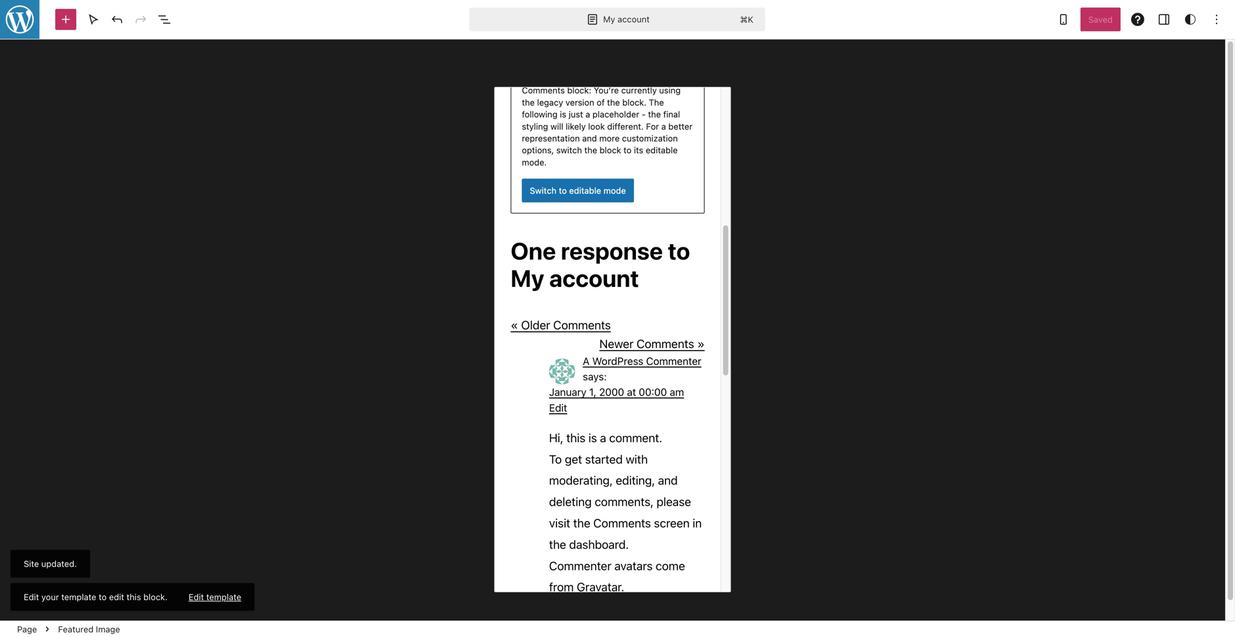 Task type: describe. For each thing, give the bounding box(es) containing it.
edit
[[109, 592, 124, 602]]

this
[[127, 592, 141, 602]]

undo image
[[109, 12, 125, 27]]

1 template from the left
[[61, 592, 96, 602]]

edit for edit your template to edit this block.
[[24, 592, 39, 602]]

site updated. button
[[11, 550, 90, 578]]

tools image
[[86, 12, 101, 27]]

page button
[[12, 621, 42, 637]]

to
[[99, 592, 107, 602]]

image
[[96, 624, 120, 634]]

template inside button
[[206, 592, 241, 602]]

site updated.
[[24, 559, 77, 569]]

toggle block inserter image
[[58, 12, 74, 27]]

help image
[[1131, 12, 1146, 27]]

my account
[[604, 14, 650, 24]]

redo image
[[133, 12, 149, 27]]

⌘k
[[741, 14, 754, 24]]

site
[[24, 559, 39, 569]]

my
[[604, 14, 616, 24]]

block breadcrumb list
[[0, 621, 137, 637]]

editor top bar region
[[0, 0, 1236, 39]]

edit for edit template
[[189, 592, 204, 602]]



Task type: vqa. For each thing, say whether or not it's contained in the screenshot.
the edit
yes



Task type: locate. For each thing, give the bounding box(es) containing it.
1 horizontal spatial edit
[[189, 592, 204, 602]]

1 horizontal spatial template
[[206, 592, 241, 602]]

edit template button
[[189, 591, 241, 603]]

template
[[61, 592, 96, 602], [206, 592, 241, 602]]

featured
[[58, 624, 94, 634]]

settings image
[[1157, 12, 1173, 27]]

block.
[[143, 592, 168, 602]]

edit template
[[189, 592, 241, 602]]

saved button
[[1081, 8, 1121, 31]]

your
[[41, 592, 59, 602]]

saved
[[1089, 14, 1113, 24]]

edit right 'block.'
[[189, 592, 204, 602]]

updated.
[[41, 559, 77, 569]]

edit left the your
[[24, 592, 39, 602]]

0 horizontal spatial edit
[[24, 592, 39, 602]]

edit your template to edit this block.
[[24, 592, 168, 602]]

0 horizontal spatial template
[[61, 592, 96, 602]]

featured image
[[58, 624, 120, 634]]

site icon image
[[0, 0, 41, 40]]

edit inside edit template button
[[189, 592, 204, 602]]

view image
[[1056, 12, 1072, 27]]

list view image
[[157, 12, 172, 27]]

page
[[17, 624, 37, 634]]

2 edit from the left
[[189, 592, 204, 602]]

edit
[[24, 592, 39, 602], [189, 592, 204, 602]]

styles image
[[1183, 12, 1199, 27]]

2 template from the left
[[206, 592, 241, 602]]

options image
[[1210, 12, 1225, 27]]

1 edit from the left
[[24, 592, 39, 602]]

account
[[618, 14, 650, 24]]



